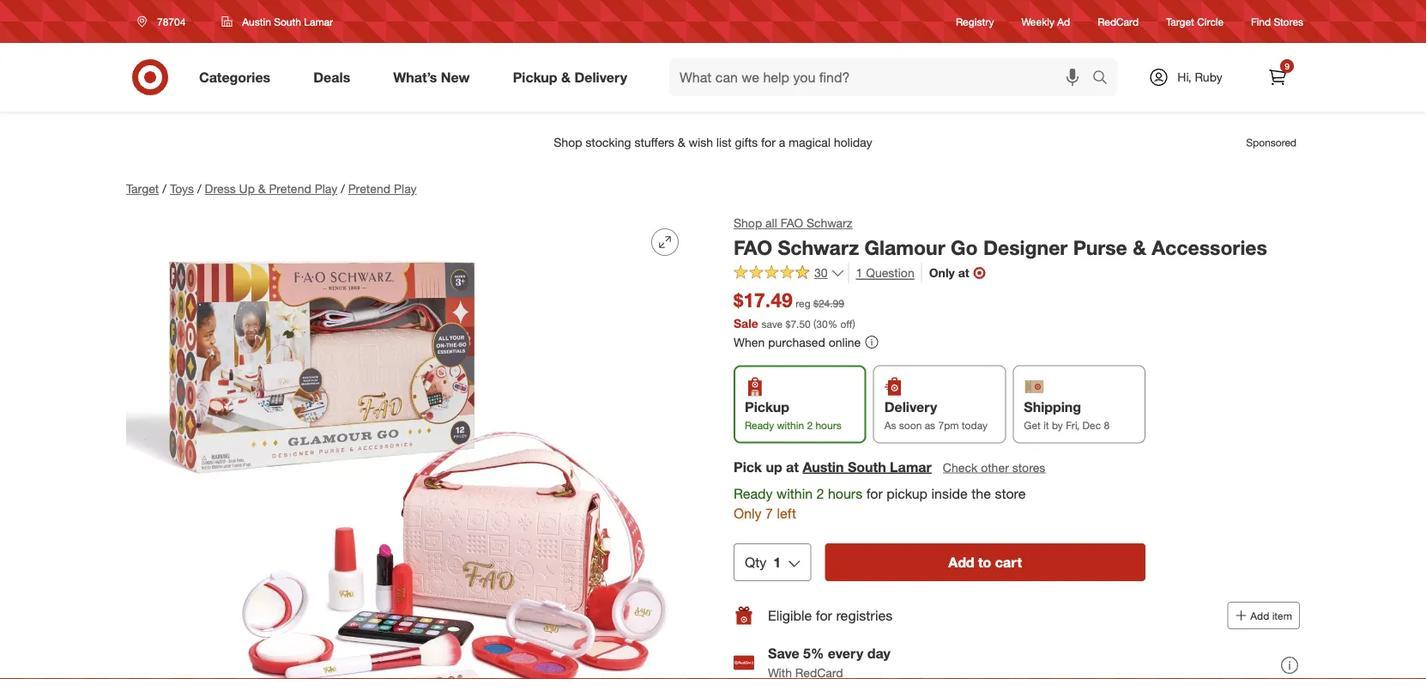 Task type: describe. For each thing, give the bounding box(es) containing it.
toys link
[[170, 181, 194, 196]]

weekly ad link
[[1022, 14, 1071, 29]]

weekly
[[1022, 15, 1055, 28]]

1 play from the left
[[315, 181, 338, 196]]

78704
[[157, 15, 186, 28]]

1 / from the left
[[163, 181, 167, 196]]

3 / from the left
[[341, 181, 345, 196]]

every
[[828, 645, 864, 662]]

find stores link
[[1252, 14, 1304, 29]]

when purchased online
[[734, 334, 861, 349]]

$24.99
[[814, 297, 845, 310]]

pickup & delivery link
[[499, 58, 649, 96]]

as
[[885, 418, 897, 431]]

shop
[[734, 215, 763, 231]]

0 horizontal spatial delivery
[[575, 69, 628, 85]]

target / toys / dress up & pretend play / pretend play
[[126, 181, 417, 196]]

ruby
[[1196, 70, 1223, 85]]

inside
[[932, 485, 968, 502]]

check
[[943, 460, 978, 475]]

target circle link
[[1167, 14, 1224, 29]]

search
[[1085, 70, 1126, 87]]

what's new
[[393, 69, 470, 85]]

eligible
[[768, 607, 813, 624]]

78704 button
[[126, 6, 204, 37]]

1 horizontal spatial only
[[930, 265, 955, 280]]

today
[[962, 418, 988, 431]]

south inside dropdown button
[[274, 15, 301, 28]]

pick up at austin south lamar
[[734, 458, 932, 475]]

when
[[734, 334, 765, 349]]

1 vertical spatial lamar
[[890, 458, 932, 475]]

2 / from the left
[[197, 181, 201, 196]]

as
[[925, 418, 936, 431]]

question
[[866, 265, 915, 281]]

0 horizontal spatial at
[[787, 458, 799, 475]]

accessories
[[1152, 235, 1268, 259]]

store
[[995, 485, 1026, 502]]

hours inside pickup ready within 2 hours
[[816, 418, 842, 431]]

deals
[[314, 69, 351, 85]]

qty
[[745, 554, 767, 571]]

7pm
[[939, 418, 959, 431]]

dress
[[205, 181, 236, 196]]

$17.49
[[734, 288, 793, 312]]

stores
[[1013, 460, 1046, 475]]

0 vertical spatial schwarz
[[807, 215, 853, 231]]

pickup for ready
[[745, 399, 790, 415]]

$
[[786, 317, 791, 330]]

1 horizontal spatial austin
[[803, 458, 844, 475]]

austin south lamar button
[[803, 457, 932, 477]]

online
[[829, 334, 861, 349]]

dress up & pretend play link
[[205, 181, 338, 196]]

to
[[979, 554, 992, 571]]

1 question
[[856, 265, 915, 281]]

add item button
[[1228, 602, 1301, 629]]

redcard
[[1098, 15, 1139, 28]]

purse
[[1074, 235, 1128, 259]]

hours inside "ready within 2 hours for pickup inside the store only 7 left"
[[828, 485, 863, 502]]

austin inside austin south lamar dropdown button
[[242, 15, 271, 28]]

1 pretend from the left
[[269, 181, 311, 196]]

left
[[777, 505, 797, 521]]

circle
[[1198, 15, 1224, 28]]

only inside "ready within 2 hours for pickup inside the store only 7 left"
[[734, 505, 762, 521]]

add to cart
[[949, 554, 1023, 571]]

5%
[[804, 645, 825, 662]]

shipping
[[1025, 399, 1082, 415]]

registry link
[[956, 14, 995, 29]]

save
[[768, 645, 800, 662]]

search button
[[1085, 58, 1126, 100]]

other
[[981, 460, 1010, 475]]

check other stores
[[943, 460, 1046, 475]]

1 vertical spatial south
[[848, 458, 887, 475]]

delivery as soon as 7pm today
[[885, 399, 988, 431]]

ready inside "ready within 2 hours for pickup inside the store only 7 left"
[[734, 485, 773, 502]]

get
[[1025, 418, 1041, 431]]

add for add to cart
[[949, 554, 975, 571]]

add for add item
[[1251, 609, 1270, 622]]

shop all fao schwarz fao schwarz glamour go designer purse & accessories
[[734, 215, 1268, 259]]

all
[[766, 215, 778, 231]]

weekly ad
[[1022, 15, 1071, 28]]

reg
[[796, 297, 811, 310]]

0 vertical spatial 30
[[815, 265, 828, 280]]

redcard link
[[1098, 14, 1139, 29]]

9
[[1285, 61, 1290, 71]]

target circle
[[1167, 15, 1224, 28]]

9 link
[[1259, 58, 1297, 96]]

fri,
[[1066, 418, 1080, 431]]

registries
[[837, 607, 893, 624]]

%
[[828, 317, 838, 330]]

within inside pickup ready within 2 hours
[[777, 418, 805, 431]]



Task type: locate. For each thing, give the bounding box(es) containing it.
pick
[[734, 458, 762, 475]]

0 vertical spatial south
[[274, 15, 301, 28]]

1 horizontal spatial 2
[[817, 485, 825, 502]]

1 horizontal spatial pickup
[[745, 399, 790, 415]]

1 vertical spatial schwarz
[[778, 235, 860, 259]]

0 vertical spatial for
[[867, 485, 883, 502]]

lamar
[[304, 15, 333, 28], [890, 458, 932, 475]]

1 horizontal spatial pretend
[[348, 181, 391, 196]]

0 vertical spatial fao
[[781, 215, 804, 231]]

0 horizontal spatial target
[[126, 181, 159, 196]]

qty 1
[[745, 554, 782, 571]]

1 vertical spatial at
[[787, 458, 799, 475]]

find stores
[[1252, 15, 1304, 28]]

0 horizontal spatial south
[[274, 15, 301, 28]]

/ right toys
[[197, 181, 201, 196]]

$17.49 reg $24.99 sale save $ 7.50 ( 30 % off )
[[734, 288, 856, 330]]

1 horizontal spatial at
[[959, 265, 970, 280]]

2 pretend from the left
[[348, 181, 391, 196]]

lamar up deals
[[304, 15, 333, 28]]

0 vertical spatial ready
[[745, 418, 775, 431]]

1 horizontal spatial fao
[[781, 215, 804, 231]]

0 vertical spatial only
[[930, 265, 955, 280]]

0 vertical spatial within
[[777, 418, 805, 431]]

lamar up pickup
[[890, 458, 932, 475]]

2 play from the left
[[394, 181, 417, 196]]

30 up $24.99
[[815, 265, 828, 280]]

pickup for &
[[513, 69, 558, 85]]

0 vertical spatial &
[[561, 69, 571, 85]]

registry
[[956, 15, 995, 28]]

austin south lamar
[[242, 15, 333, 28]]

7.50
[[791, 317, 811, 330]]

30 inside $17.49 reg $24.99 sale save $ 7.50 ( 30 % off )
[[817, 317, 828, 330]]

what's
[[393, 69, 437, 85]]

ready inside pickup ready within 2 hours
[[745, 418, 775, 431]]

1 horizontal spatial add
[[1251, 609, 1270, 622]]

2 up pick up at austin south lamar
[[807, 418, 813, 431]]

go
[[951, 235, 978, 259]]

up
[[239, 181, 255, 196]]

add to cart button
[[825, 544, 1146, 581]]

2 horizontal spatial /
[[341, 181, 345, 196]]

hours down pick up at austin south lamar
[[828, 485, 863, 502]]

designer
[[984, 235, 1068, 259]]

1 horizontal spatial play
[[394, 181, 417, 196]]

0 horizontal spatial austin
[[242, 15, 271, 28]]

1 horizontal spatial delivery
[[885, 399, 938, 415]]

advertisement region
[[112, 122, 1314, 163]]

pickup
[[513, 69, 558, 85], [745, 399, 790, 415]]

pretend play link
[[348, 181, 417, 196]]

1 vertical spatial within
[[777, 485, 813, 502]]

0 horizontal spatial pretend
[[269, 181, 311, 196]]

2 down pick up at austin south lamar
[[817, 485, 825, 502]]

1 horizontal spatial lamar
[[890, 458, 932, 475]]

hi, ruby
[[1178, 70, 1223, 85]]

0 horizontal spatial only
[[734, 505, 762, 521]]

pretend
[[269, 181, 311, 196], [348, 181, 391, 196]]

south up 'deals' link
[[274, 15, 301, 28]]

1 vertical spatial pickup
[[745, 399, 790, 415]]

up
[[766, 458, 783, 475]]

target left circle
[[1167, 15, 1195, 28]]

pickup
[[887, 485, 928, 502]]

0 horizontal spatial /
[[163, 181, 167, 196]]

0 vertical spatial hours
[[816, 418, 842, 431]]

save 5% every day
[[768, 645, 891, 662]]

What can we help you find? suggestions appear below search field
[[670, 58, 1097, 96]]

0 horizontal spatial 2
[[807, 418, 813, 431]]

ready up pick
[[745, 418, 775, 431]]

only
[[930, 265, 955, 280], [734, 505, 762, 521]]

0 horizontal spatial lamar
[[304, 15, 333, 28]]

1
[[856, 265, 863, 281], [774, 554, 782, 571]]

)
[[853, 317, 856, 330]]

2 inside "ready within 2 hours for pickup inside the store only 7 left"
[[817, 485, 825, 502]]

within up the left
[[777, 485, 813, 502]]

target link
[[126, 181, 159, 196]]

target left the toys link
[[126, 181, 159, 196]]

0 vertical spatial at
[[959, 265, 970, 280]]

1 horizontal spatial for
[[867, 485, 883, 502]]

only left 7
[[734, 505, 762, 521]]

off
[[841, 317, 853, 330]]

0 vertical spatial delivery
[[575, 69, 628, 85]]

toys
[[170, 181, 194, 196]]

schwarz
[[807, 215, 853, 231], [778, 235, 860, 259]]

new
[[441, 69, 470, 85]]

1 vertical spatial delivery
[[885, 399, 938, 415]]

add inside button
[[949, 554, 975, 571]]

pickup inside pickup & delivery link
[[513, 69, 558, 85]]

1 horizontal spatial /
[[197, 181, 201, 196]]

1 vertical spatial &
[[258, 181, 266, 196]]

sale
[[734, 315, 759, 330]]

pickup ready within 2 hours
[[745, 399, 842, 431]]

check other stores button
[[943, 458, 1047, 477]]

austin south lamar button
[[211, 6, 344, 37]]

cart
[[996, 554, 1023, 571]]

0 vertical spatial 1
[[856, 265, 863, 281]]

30
[[815, 265, 828, 280], [817, 317, 828, 330]]

2 vertical spatial &
[[1133, 235, 1147, 259]]

1 right qty
[[774, 554, 782, 571]]

fao schwarz glamour go designer purse &#38; accessories, 1 of 9 image
[[126, 215, 693, 679]]

item
[[1273, 609, 1293, 622]]

save
[[762, 317, 783, 330]]

at right up
[[787, 458, 799, 475]]

0 horizontal spatial add
[[949, 554, 975, 571]]

dec
[[1083, 418, 1102, 431]]

1 within from the top
[[777, 418, 805, 431]]

0 horizontal spatial play
[[315, 181, 338, 196]]

hi,
[[1178, 70, 1192, 85]]

1 horizontal spatial &
[[561, 69, 571, 85]]

0 horizontal spatial for
[[816, 607, 833, 624]]

deals link
[[299, 58, 372, 96]]

fao right all
[[781, 215, 804, 231]]

at down "go"
[[959, 265, 970, 280]]

add inside button
[[1251, 609, 1270, 622]]

0 vertical spatial austin
[[242, 15, 271, 28]]

for right eligible
[[816, 607, 833, 624]]

fao down shop
[[734, 235, 773, 259]]

fao
[[781, 215, 804, 231], [734, 235, 773, 259]]

1 vertical spatial target
[[126, 181, 159, 196]]

pickup & delivery
[[513, 69, 628, 85]]

0 horizontal spatial &
[[258, 181, 266, 196]]

target for target circle
[[1167, 15, 1195, 28]]

1 vertical spatial 30
[[817, 317, 828, 330]]

austin right up
[[803, 458, 844, 475]]

only at
[[930, 265, 970, 280]]

2 within from the top
[[777, 485, 813, 502]]

pickup right new at the left top of page
[[513, 69, 558, 85]]

what's new link
[[379, 58, 492, 96]]

ready within 2 hours for pickup inside the store only 7 left
[[734, 485, 1026, 521]]

target for target / toys / dress up & pretend play / pretend play
[[126, 181, 159, 196]]

7
[[766, 505, 774, 521]]

0 vertical spatial lamar
[[304, 15, 333, 28]]

1 vertical spatial ready
[[734, 485, 773, 502]]

0 vertical spatial add
[[949, 554, 975, 571]]

for down austin south lamar button
[[867, 485, 883, 502]]

1 vertical spatial 1
[[774, 554, 782, 571]]

delivery inside delivery as soon as 7pm today
[[885, 399, 938, 415]]

1 vertical spatial 2
[[817, 485, 825, 502]]

1 horizontal spatial south
[[848, 458, 887, 475]]

1 horizontal spatial target
[[1167, 15, 1195, 28]]

within up up
[[777, 418, 805, 431]]

add left item
[[1251, 609, 1270, 622]]

delivery
[[575, 69, 628, 85], [885, 399, 938, 415]]

add left to
[[949, 554, 975, 571]]

pickup inside pickup ready within 2 hours
[[745, 399, 790, 415]]

add
[[949, 554, 975, 571], [1251, 609, 1270, 622]]

it
[[1044, 418, 1050, 431]]

the
[[972, 485, 992, 502]]

0 vertical spatial 2
[[807, 418, 813, 431]]

1 left question
[[856, 265, 863, 281]]

target
[[1167, 15, 1195, 28], [126, 181, 159, 196]]

only down "go"
[[930, 265, 955, 280]]

ready up 7
[[734, 485, 773, 502]]

soon
[[900, 418, 922, 431]]

day
[[868, 645, 891, 662]]

pickup up up
[[745, 399, 790, 415]]

0 horizontal spatial 1
[[774, 554, 782, 571]]

1 question link
[[849, 263, 915, 283]]

1 vertical spatial for
[[816, 607, 833, 624]]

/
[[163, 181, 167, 196], [197, 181, 201, 196], [341, 181, 345, 196]]

0 vertical spatial pickup
[[513, 69, 558, 85]]

& inside shop all fao schwarz fao schwarz glamour go designer purse & accessories
[[1133, 235, 1147, 259]]

ready
[[745, 418, 775, 431], [734, 485, 773, 502]]

schwarz right all
[[807, 215, 853, 231]]

within inside "ready within 2 hours for pickup inside the store only 7 left"
[[777, 485, 813, 502]]

schwarz up 30 link
[[778, 235, 860, 259]]

1 vertical spatial fao
[[734, 235, 773, 259]]

for inside "ready within 2 hours for pickup inside the store only 7 left"
[[867, 485, 883, 502]]

lamar inside dropdown button
[[304, 15, 333, 28]]

/ left toys
[[163, 181, 167, 196]]

0 horizontal spatial pickup
[[513, 69, 558, 85]]

eligible for registries
[[768, 607, 893, 624]]

1 vertical spatial hours
[[828, 485, 863, 502]]

categories link
[[185, 58, 292, 96]]

(
[[814, 317, 817, 330]]

2 inside pickup ready within 2 hours
[[807, 418, 813, 431]]

/ left pretend play link
[[341, 181, 345, 196]]

0 vertical spatial target
[[1167, 15, 1195, 28]]

austin up categories link on the left
[[242, 15, 271, 28]]

1 vertical spatial austin
[[803, 458, 844, 475]]

austin
[[242, 15, 271, 28], [803, 458, 844, 475]]

1 vertical spatial only
[[734, 505, 762, 521]]

1 horizontal spatial 1
[[856, 265, 863, 281]]

ad
[[1058, 15, 1071, 28]]

stores
[[1275, 15, 1304, 28]]

8
[[1104, 418, 1110, 431]]

find
[[1252, 15, 1272, 28]]

1 vertical spatial add
[[1251, 609, 1270, 622]]

2 horizontal spatial &
[[1133, 235, 1147, 259]]

by
[[1053, 418, 1064, 431]]

hours up pick up at austin south lamar
[[816, 418, 842, 431]]

categories
[[199, 69, 271, 85]]

glamour
[[865, 235, 946, 259]]

2
[[807, 418, 813, 431], [817, 485, 825, 502]]

30 down $24.99
[[817, 317, 828, 330]]

south up "ready within 2 hours for pickup inside the store only 7 left" at right bottom
[[848, 458, 887, 475]]

0 horizontal spatial fao
[[734, 235, 773, 259]]



Task type: vqa. For each thing, say whether or not it's contained in the screenshot.
Color-Your-Own Bake Shop Kit - Mondo Llama&#8482;, 4 of 11 image on the left of the page
no



